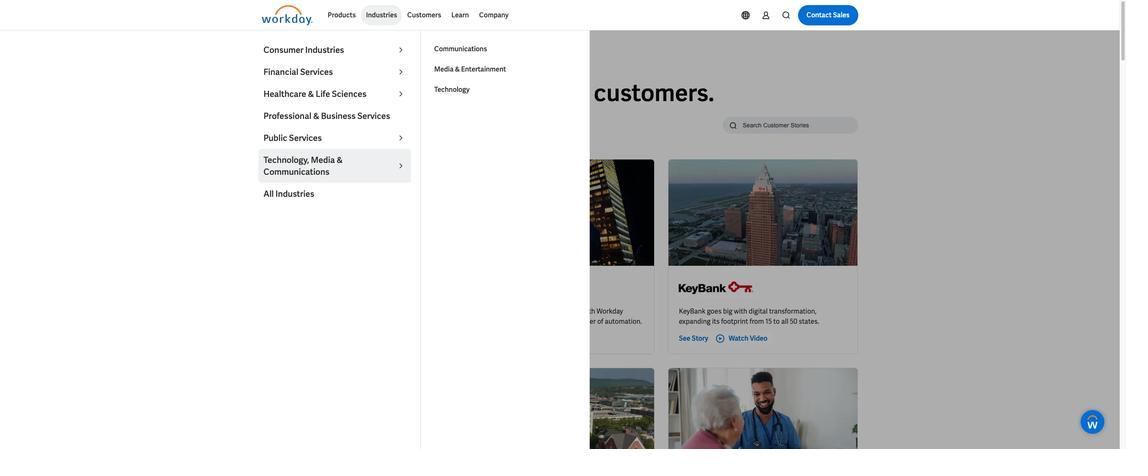 Task type: vqa. For each thing, say whether or not it's contained in the screenshot.
the & within 'Professional & Business Services' link
yes



Task type: locate. For each thing, give the bounding box(es) containing it.
industries up financial services dropdown button
[[305, 45, 344, 56]]

contact sales link
[[799, 5, 859, 25]]

1 horizontal spatial its
[[713, 318, 720, 326]]

healthcare & life sciences
[[264, 89, 367, 100]]

&
[[455, 65, 460, 74], [308, 89, 314, 100], [313, 111, 320, 122], [337, 155, 343, 166]]

keybank
[[679, 307, 706, 316]]

industry button
[[307, 117, 353, 134]]

& left "life"
[[308, 89, 314, 100]]

contact sales
[[807, 11, 850, 20]]

0 vertical spatial its
[[530, 307, 538, 316]]

industry
[[314, 122, 336, 129]]

communications up media & entertainment
[[435, 45, 487, 53]]

story
[[692, 334, 709, 343]]

technology, media & communications
[[264, 155, 343, 178]]

entertainment
[[461, 65, 506, 74]]

stories
[[361, 78, 435, 109]]

services for financial services
[[300, 67, 333, 78]]

1 to from the left
[[535, 318, 542, 326]]

inspiring stories from inspiring customers.
[[262, 78, 715, 109]]

to
[[535, 318, 542, 326], [774, 318, 780, 326]]

states.
[[799, 318, 820, 326]]

1 with from the left
[[582, 307, 596, 316]]

sales
[[834, 11, 850, 20]]

from down media & entertainment
[[440, 78, 491, 109]]

learning,
[[331, 307, 357, 316]]

center
[[513, 318, 534, 326]]

company
[[479, 11, 509, 20]]

professional & business services link
[[259, 105, 411, 127]]

media up technology
[[435, 65, 454, 74]]

to right the 15
[[774, 318, 780, 326]]

media
[[435, 65, 454, 74], [311, 155, 335, 166]]

Search Customer Stories text field
[[738, 118, 842, 133]]

563 results
[[262, 145, 293, 153]]

industries right products
[[366, 11, 397, 20]]

reinvigorated
[[386, 307, 427, 316]]

healthcare & life sciences button
[[259, 83, 411, 105]]

& down healthcare & life sciences
[[313, 111, 320, 122]]

financial services button
[[259, 61, 411, 83]]

brings
[[509, 307, 529, 316]]

1 vertical spatial its
[[713, 318, 720, 326]]

& down public services dropdown button
[[337, 155, 343, 166]]

outcome
[[392, 122, 417, 129]]

its left data
[[530, 307, 538, 316]]

services left outcome
[[358, 111, 390, 122]]

& inside dropdown button
[[308, 89, 314, 100]]

2 vertical spatial services
[[289, 133, 322, 144]]

0 vertical spatial media
[[435, 65, 454, 74]]

technology link
[[429, 80, 582, 100]]

15
[[766, 318, 772, 326]]

industries for consumer industries
[[305, 45, 344, 56]]

its down goes
[[713, 318, 720, 326]]

communications
[[435, 45, 487, 53], [264, 167, 330, 178]]

has
[[374, 307, 385, 316]]

1 vertical spatial from
[[750, 318, 765, 326]]

topic button
[[262, 117, 300, 134]]

services up healthcare & life sciences
[[300, 67, 333, 78]]

power
[[577, 318, 596, 326]]

0 horizontal spatial communications
[[264, 167, 330, 178]]

by
[[294, 307, 301, 316]]

business left outcome
[[367, 122, 391, 129]]

watch video link
[[716, 334, 768, 344]]

2 vertical spatial industries
[[276, 189, 315, 200]]

digital
[[749, 307, 768, 316]]

1 vertical spatial media
[[311, 155, 335, 166]]

1 horizontal spatial from
[[750, 318, 765, 326]]

2 to from the left
[[774, 318, 780, 326]]

1 horizontal spatial with
[[734, 307, 748, 316]]

industries right "all"
[[276, 189, 315, 200]]

with up "footprint"
[[734, 307, 748, 316]]

customers
[[408, 11, 441, 20]]

sciences
[[332, 89, 367, 100]]

contact
[[807, 11, 832, 20]]

video
[[750, 334, 768, 343]]

professional
[[264, 111, 312, 122]]

0 horizontal spatial its
[[530, 307, 538, 316]]

0 vertical spatial services
[[300, 67, 333, 78]]

0 horizontal spatial from
[[440, 78, 491, 109]]

& up technology
[[455, 65, 460, 74]]

services
[[300, 67, 333, 78], [358, 111, 390, 122], [289, 133, 322, 144]]

capabilities.
[[329, 318, 366, 326]]

0 vertical spatial industries
[[366, 11, 397, 20]]

from
[[440, 78, 491, 109], [750, 318, 765, 326]]

& for entertainment
[[455, 65, 460, 74]]

with up power
[[582, 307, 596, 316]]

0 horizontal spatial to
[[535, 318, 542, 326]]

media down public services dropdown button
[[311, 155, 335, 166]]

1 horizontal spatial to
[[774, 318, 780, 326]]

communications down technology,
[[264, 167, 330, 178]]

services down industry
[[289, 133, 322, 144]]

business down healthcare & life sciences dropdown button
[[321, 111, 356, 122]]

business outcome
[[367, 122, 417, 129]]

1 vertical spatial industries
[[305, 45, 344, 56]]

all
[[264, 189, 274, 200]]

automation.
[[605, 318, 642, 326]]

transformation,
[[770, 307, 817, 316]]

0 vertical spatial from
[[440, 78, 491, 109]]

business
[[321, 111, 356, 122], [367, 122, 391, 129]]

industries inside dropdown button
[[305, 45, 344, 56]]

0 horizontal spatial with
[[582, 307, 596, 316]]

to down data
[[535, 318, 542, 326]]

learn
[[452, 11, 469, 20]]

1 vertical spatial communications
[[264, 167, 330, 178]]

communications link
[[429, 39, 582, 59]]

0 horizontal spatial media
[[311, 155, 335, 166]]

0 vertical spatial communications
[[435, 45, 487, 53]]

big
[[724, 307, 733, 316]]

all
[[782, 318, 789, 326]]

accounting
[[476, 318, 511, 326]]

company button
[[474, 5, 514, 25]]

driven by machine learning, pwc has reinvigorated skills tracking and capabilities.
[[272, 307, 427, 326]]

its
[[530, 307, 538, 316], [713, 318, 720, 326]]

1 horizontal spatial business
[[367, 122, 391, 129]]

public
[[264, 133, 288, 144]]

inspiring
[[262, 78, 356, 109]]

business inside button
[[367, 122, 391, 129]]

from down digital
[[750, 318, 765, 326]]

keybank goes big with digital transformation, expanding its footprint from 15 to all 50 states.
[[679, 307, 820, 326]]

unlock
[[543, 318, 564, 326]]

2 with from the left
[[734, 307, 748, 316]]

technology,
[[264, 155, 309, 166]]



Task type: describe. For each thing, give the bounding box(es) containing it.
1 horizontal spatial media
[[435, 65, 454, 74]]

see story
[[679, 334, 709, 343]]

0 horizontal spatial business
[[321, 111, 356, 122]]

services for public services
[[289, 133, 322, 144]]

goes
[[707, 307, 722, 316]]

technology
[[435, 85, 470, 94]]

public services
[[264, 133, 322, 144]]

media & entertainment
[[435, 65, 506, 74]]

media inside technology, media & communications
[[311, 155, 335, 166]]

50
[[790, 318, 798, 326]]

products button
[[323, 5, 361, 25]]

its inside 'keybank goes big with digital transformation, expanding its footprint from 15 to all 50 states.'
[[713, 318, 720, 326]]

& inside technology, media & communications
[[337, 155, 343, 166]]

with inside salesforce brings its data together with workday accounting center to unlock the power of automation.
[[582, 307, 596, 316]]

technology, media & communications button
[[259, 149, 411, 183]]

learn button
[[447, 5, 474, 25]]

business outcome button
[[360, 117, 434, 134]]

with inside 'keybank goes big with digital transformation, expanding its footprint from 15 to all 50 states.'
[[734, 307, 748, 316]]

see story link
[[679, 334, 709, 344]]

financial
[[264, 67, 299, 78]]

driven
[[272, 307, 293, 316]]

all industries
[[264, 189, 315, 200]]

watch
[[729, 334, 749, 343]]

industries button
[[361, 5, 402, 25]]

the
[[565, 318, 576, 326]]

of
[[598, 318, 604, 326]]

1 horizontal spatial communications
[[435, 45, 487, 53]]

communications inside technology, media & communications
[[264, 167, 330, 178]]

results
[[273, 145, 293, 153]]

keybank n.a. image
[[679, 276, 754, 300]]

to inside 'keybank goes big with digital transformation, expanding its footprint from 15 to all 50 states.'
[[774, 318, 780, 326]]

1 vertical spatial services
[[358, 111, 390, 122]]

financial services
[[264, 67, 333, 78]]

salesforce
[[476, 307, 508, 316]]

& for business
[[313, 111, 320, 122]]

customers button
[[402, 5, 447, 25]]

consumer
[[264, 45, 304, 56]]

watch video
[[729, 334, 768, 343]]

skills
[[272, 318, 288, 326]]

consumer industries
[[264, 45, 344, 56]]

topic
[[269, 122, 283, 129]]

563
[[262, 145, 272, 153]]

public services button
[[259, 127, 411, 149]]

footprint
[[722, 318, 749, 326]]

inspiring
[[496, 78, 589, 109]]

pwc
[[358, 307, 372, 316]]

together
[[554, 307, 581, 316]]

healthcare
[[264, 89, 306, 100]]

industries for all industries
[[276, 189, 315, 200]]

products
[[328, 11, 356, 20]]

to inside salesforce brings its data together with workday accounting center to unlock the power of automation.
[[535, 318, 542, 326]]

tracking
[[289, 318, 314, 326]]

industries inside dropdown button
[[366, 11, 397, 20]]

customers.
[[594, 78, 715, 109]]

& for life
[[308, 89, 314, 100]]

professional & business services
[[264, 111, 390, 122]]

see
[[679, 334, 691, 343]]

media & entertainment link
[[429, 59, 582, 80]]

machine
[[303, 307, 329, 316]]

salesforce brings its data together with workday accounting center to unlock the power of automation.
[[476, 307, 642, 326]]

all industries link
[[259, 183, 411, 205]]

go to the homepage image
[[262, 5, 313, 25]]

workday
[[597, 307, 624, 316]]

consumer industries button
[[259, 39, 411, 61]]

expanding
[[679, 318, 711, 326]]

life
[[316, 89, 330, 100]]

data
[[539, 307, 553, 316]]

its inside salesforce brings its data together with workday accounting center to unlock the power of automation.
[[530, 307, 538, 316]]

and
[[316, 318, 327, 326]]

from inside 'keybank goes big with digital transformation, expanding its footprint from 15 to all 50 states.'
[[750, 318, 765, 326]]



